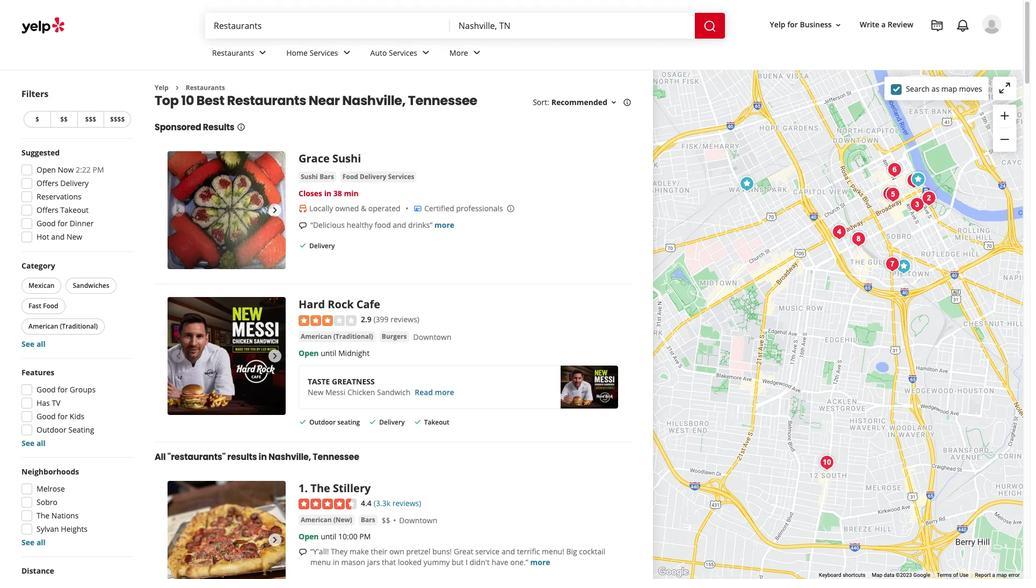 Task type: vqa. For each thing, say whether or not it's contained in the screenshot.
we
no



Task type: describe. For each thing, give the bounding box(es) containing it.
their
[[371, 547, 387, 557]]

the twelve thirty club image
[[882, 184, 903, 205]]

1 horizontal spatial hard rock cafe image
[[907, 169, 929, 190]]

for for kids
[[58, 412, 68, 422]]

grace sushi link
[[299, 152, 361, 166]]

1 horizontal spatial $$
[[382, 516, 390, 526]]

grace
[[299, 152, 330, 166]]

grace sushi
[[299, 152, 361, 166]]

4.4 star rating image
[[299, 499, 357, 510]]

drinks"
[[408, 220, 433, 231]]

bars inside sushi bars button
[[320, 173, 334, 182]]

0 vertical spatial nashville,
[[342, 92, 406, 110]]

american for open until midnight
[[301, 332, 332, 341]]

new for taste greatness new messi chicken sandwich read more
[[308, 388, 323, 398]]

burgers button
[[380, 332, 409, 342]]

tv
[[52, 398, 60, 409]]

"restaurants"
[[167, 452, 226, 464]]

group containing suggested
[[18, 148, 133, 246]]

locally
[[309, 204, 333, 214]]

user actions element
[[761, 13, 1017, 79]]

1 horizontal spatial the
[[311, 482, 330, 496]]

results
[[227, 452, 257, 464]]

map region
[[537, 0, 1031, 580]]

1 vertical spatial downtown
[[399, 516, 437, 526]]

16 checkmark v2 image down 16 locally owned v2 image
[[299, 241, 307, 250]]

dinner
[[70, 219, 94, 229]]

1 vertical spatial restaurants link
[[186, 83, 225, 92]]

(3.3k reviews) link
[[374, 498, 421, 510]]

jars
[[367, 558, 380, 568]]

near
[[309, 92, 340, 110]]

american (new) button
[[299, 515, 354, 526]]

bars link
[[359, 515, 377, 526]]

none field find
[[214, 20, 441, 32]]

for for groups
[[58, 385, 68, 395]]

search image
[[703, 20, 716, 33]]

offers delivery
[[37, 178, 89, 188]]

1 vertical spatial reviews)
[[392, 499, 421, 509]]

american (new)
[[301, 516, 352, 525]]

more link for "y'all!  they make their own pretzel buns!  great service and terrific menu! big cocktail menu in mason jars that looked yummy but i didn't have one."
[[530, 558, 550, 568]]

one."
[[510, 558, 528, 568]]

review
[[888, 20, 913, 30]]

good for groups
[[37, 385, 96, 395]]

sobro
[[37, 498, 57, 508]]

good for good for groups
[[37, 385, 56, 395]]

$
[[35, 115, 39, 124]]

taste
[[308, 377, 330, 387]]

outdoor seating
[[37, 425, 94, 435]]

open for sponsored results
[[299, 348, 319, 359]]

16 chevron down v2 image for recommended
[[609, 98, 618, 107]]

see all for good for groups
[[21, 439, 46, 449]]

&
[[361, 204, 366, 214]]

recommended button
[[551, 97, 618, 108]]

next image for food delivery services link
[[268, 204, 281, 217]]

1 see all button from the top
[[21, 339, 46, 350]]

yummy
[[424, 558, 450, 568]]

$$$ button
[[77, 111, 104, 128]]

new for hot and new
[[67, 232, 82, 242]]

top
[[155, 92, 179, 110]]

16 speech v2 image for "y'all!  they make their own pretzel buns!  great service and terrific menu! big cocktail menu in mason jars that looked yummy but i didn't have one."
[[299, 549, 307, 557]]

$$$
[[85, 115, 96, 124]]

2 vertical spatial more
[[530, 558, 550, 568]]

the butter milk ranch image
[[816, 452, 837, 474]]

(traditional) for american (traditional) 'button' to the right
[[333, 332, 373, 341]]

closes
[[299, 189, 322, 199]]

see for melrose
[[21, 538, 35, 548]]

big
[[566, 547, 577, 557]]

best
[[196, 92, 224, 110]]

nations
[[51, 511, 79, 521]]

16 locally owned v2 image
[[299, 205, 307, 213]]

1 horizontal spatial food
[[343, 173, 358, 182]]

24 chevron down v2 image for auto services
[[419, 46, 432, 59]]

previous image for hard rock cafe
[[172, 350, 185, 363]]

slideshow element for hard
[[168, 298, 286, 416]]

next image for (3.3k reviews) link
[[268, 534, 281, 547]]

0 vertical spatial sushi
[[332, 152, 361, 166]]

map for error
[[996, 573, 1007, 579]]

0 horizontal spatial hard rock cafe image
[[168, 298, 286, 416]]

has tv
[[37, 398, 60, 409]]

see all button for melrose
[[21, 538, 46, 548]]

hot and new
[[37, 232, 82, 242]]

yelp link
[[155, 83, 169, 92]]

fast food button
[[21, 299, 65, 315]]

1 vertical spatial food
[[43, 302, 58, 311]]

1 horizontal spatial american (traditional) button
[[299, 332, 375, 342]]

for for business
[[787, 20, 798, 30]]

1 horizontal spatial in
[[324, 189, 331, 199]]

offers takeout
[[37, 205, 89, 215]]

in inside "y'all!  they make their own pretzel buns!  great service and terrific menu! big cocktail menu in mason jars that looked yummy but i didn't have one."
[[333, 558, 339, 568]]

hard
[[299, 298, 325, 312]]

delivery down sandwich
[[379, 418, 405, 427]]

notifications image
[[956, 19, 969, 32]]

1 vertical spatial nashville,
[[268, 452, 311, 464]]

locally owned & operated
[[309, 204, 400, 214]]

certified professionals
[[424, 204, 503, 214]]

report
[[975, 573, 991, 579]]

bars button
[[359, 515, 377, 526]]

restaurants inside business categories element
[[212, 48, 254, 58]]

melrose
[[37, 484, 65, 495]]

features
[[21, 368, 54, 378]]

distance
[[21, 567, 54, 577]]

open for filters
[[37, 165, 56, 175]]

business categories element
[[204, 39, 1001, 70]]

all for good for groups
[[36, 439, 46, 449]]

own
[[389, 547, 404, 557]]

2 vertical spatial open
[[299, 532, 319, 542]]

outdoor seating
[[309, 418, 360, 427]]

1 vertical spatial 16 info v2 image
[[237, 123, 245, 132]]

open until midnight
[[299, 348, 369, 359]]

0 vertical spatial tennessee
[[408, 92, 477, 110]]

menu!
[[542, 547, 564, 557]]

use
[[959, 573, 969, 579]]

american (new) link
[[299, 515, 354, 526]]

heights
[[61, 525, 87, 535]]

0 vertical spatial reviews)
[[391, 315, 419, 325]]

google
[[913, 573, 930, 579]]

0 vertical spatial restaurants link
[[204, 39, 278, 70]]

the stillery link
[[311, 482, 371, 496]]

business
[[800, 20, 832, 30]]

2:22
[[76, 165, 91, 175]]

sandwiches
[[73, 281, 109, 291]]

filters
[[21, 88, 48, 100]]

16 checkmark v2 image down read
[[413, 418, 422, 427]]

1 all from the top
[[36, 339, 46, 350]]

american inside group
[[28, 322, 58, 331]]

great
[[454, 547, 473, 557]]

good for good for dinner
[[37, 219, 56, 229]]

0 horizontal spatial tennessee
[[313, 452, 359, 464]]

delivery inside button
[[360, 173, 386, 182]]

groups
[[70, 385, 96, 395]]

good for kids
[[37, 412, 84, 422]]

previous image
[[172, 534, 185, 547]]

etch image
[[906, 194, 928, 216]]

make
[[350, 547, 369, 557]]

all for melrose
[[36, 538, 46, 548]]

healthy
[[347, 220, 373, 231]]

group containing features
[[18, 368, 133, 449]]

menu
[[310, 558, 331, 568]]

none field near
[[459, 20, 686, 32]]

yelp for yelp for business
[[770, 20, 785, 30]]

mason
[[341, 558, 365, 568]]

cafe
[[356, 298, 380, 312]]

good for good for kids
[[37, 412, 56, 422]]

as
[[932, 84, 939, 94]]

professionals
[[456, 204, 503, 214]]

and inside "y'all!  they make their own pretzel buns!  great service and terrific menu! big cocktail menu in mason jars that looked yummy but i didn't have one."
[[502, 547, 515, 557]]

food
[[375, 220, 391, 231]]

report a map error link
[[975, 573, 1020, 579]]

Find text field
[[214, 20, 441, 32]]

24 chevron down v2 image for restaurants
[[256, 46, 269, 59]]

shortcuts
[[843, 573, 865, 579]]

previous image for grace sushi
[[172, 204, 185, 217]]

more link for "delicious healthy food and drinks"
[[434, 220, 454, 231]]

kids
[[70, 412, 84, 422]]

recommended
[[551, 97, 607, 108]]

the stillery image
[[168, 482, 286, 580]]

sponsored
[[155, 122, 201, 134]]

16 chevron down v2 image for yelp for business
[[834, 21, 842, 29]]

sushi bars link
[[299, 172, 336, 183]]

delivery down open now 2:22 pm
[[60, 178, 89, 188]]

outdoor for outdoor seating
[[37, 425, 66, 435]]

write
[[860, 20, 879, 30]]

american (traditional) for the leftmost american (traditional) 'button'
[[28, 322, 98, 331]]

jeremy m. image
[[982, 14, 1001, 34]]

for for dinner
[[58, 219, 68, 229]]

min
[[344, 189, 359, 199]]

38
[[333, 189, 342, 199]]

offers for offers takeout
[[37, 205, 58, 215]]

until for until 10:00 pm
[[321, 532, 336, 542]]

sylvan
[[37, 525, 59, 535]]

©2023
[[896, 573, 912, 579]]



Task type: locate. For each thing, give the bounding box(es) containing it.
16 chevron down v2 image inside yelp for business "button"
[[834, 21, 842, 29]]

2 vertical spatial american
[[301, 516, 332, 525]]

24 chevron down v2 image left home
[[256, 46, 269, 59]]

results
[[203, 122, 234, 134]]

they
[[331, 547, 348, 557]]

2 see from the top
[[21, 439, 35, 449]]

info icon image
[[506, 204, 515, 213], [506, 204, 515, 213]]

and up have
[[502, 547, 515, 557]]

0 vertical spatial and
[[393, 220, 406, 231]]

0 horizontal spatial sushi
[[301, 173, 318, 182]]

0 vertical spatial offers
[[37, 178, 58, 188]]

16 speech v2 image for "delicious healthy food and drinks"
[[299, 222, 307, 230]]

see all button down sylvan
[[21, 538, 46, 548]]

downtown right the burgers button
[[413, 332, 451, 342]]

2 offers from the top
[[37, 205, 58, 215]]

a
[[881, 20, 886, 30], [992, 573, 995, 579]]

4.4 link
[[361, 498, 372, 510]]

pm
[[93, 165, 104, 175], [359, 532, 371, 542]]

for inside yelp for business "button"
[[787, 20, 798, 30]]

1 previous image from the top
[[172, 204, 185, 217]]

0 horizontal spatial in
[[259, 452, 267, 464]]

16 checkmark v2 image left outdoor seating
[[299, 418, 307, 427]]

see up neighborhoods
[[21, 439, 35, 449]]

1 horizontal spatial outdoor
[[309, 418, 336, 427]]

16 speech v2 image left "y'all!
[[299, 549, 307, 557]]

pm for open now 2:22 pm
[[93, 165, 104, 175]]

delivery down "delicious in the top of the page
[[309, 242, 335, 251]]

24 chevron down v2 image inside auto services link
[[419, 46, 432, 59]]

1 vertical spatial new
[[308, 388, 323, 398]]

0 horizontal spatial yelp
[[155, 83, 169, 92]]

(399
[[373, 315, 389, 325]]

see all for melrose
[[21, 538, 46, 548]]

offers for offers delivery
[[37, 178, 58, 188]]

24 chevron down v2 image left auto
[[340, 46, 353, 59]]

0 vertical spatial downtown
[[413, 332, 451, 342]]

american (traditional) down fast food button
[[28, 322, 98, 331]]

seating
[[68, 425, 94, 435]]

none field up home services link at the left
[[214, 20, 441, 32]]

1 vertical spatial sushi
[[301, 173, 318, 182]]

see for good for groups
[[21, 439, 35, 449]]

sushi bars
[[301, 173, 334, 182]]

in right results
[[259, 452, 267, 464]]

has
[[37, 398, 50, 409]]

services inside button
[[388, 173, 414, 182]]

group
[[993, 105, 1017, 152], [18, 148, 133, 246], [19, 261, 133, 350], [18, 368, 133, 449], [18, 467, 133, 549]]

gannons nashville image
[[884, 159, 905, 181]]

2 see all button from the top
[[21, 439, 46, 449]]

0 vertical spatial american (traditional)
[[28, 322, 98, 331]]

10:00
[[338, 532, 357, 542]]

1 vertical spatial pm
[[359, 532, 371, 542]]

home services
[[286, 48, 338, 58]]

services for home services
[[310, 48, 338, 58]]

4 24 chevron down v2 image from the left
[[470, 46, 483, 59]]

keyboard shortcuts
[[819, 573, 865, 579]]

bad axe throwing - nashville image
[[893, 256, 914, 277]]

1 vertical spatial american (traditional)
[[301, 332, 373, 341]]

mexican
[[28, 281, 54, 291]]

outdoor down good for kids
[[37, 425, 66, 435]]

3 slideshow element from the top
[[168, 482, 286, 580]]

1 16 speech v2 image from the top
[[299, 222, 307, 230]]

all down sylvan
[[36, 538, 46, 548]]

pm right 2:22
[[93, 165, 104, 175]]

chicken
[[347, 388, 375, 398]]

next image left 16 locally owned v2 image
[[268, 204, 281, 217]]

2 vertical spatial and
[[502, 547, 515, 557]]

1 see all from the top
[[21, 339, 46, 350]]

more link down terrific
[[530, 558, 550, 568]]

outdoor left seating
[[309, 418, 336, 427]]

0 vertical spatial all
[[36, 339, 46, 350]]

None search field
[[205, 13, 727, 39]]

downtown down (3.3k reviews)
[[399, 516, 437, 526]]

american (traditional) for american (traditional) 'button' to the right
[[301, 332, 373, 341]]

more inside taste greatness new messi chicken sandwich read more
[[435, 388, 454, 398]]

1 horizontal spatial yelp
[[770, 20, 785, 30]]

all
[[36, 339, 46, 350], [36, 439, 46, 449], [36, 538, 46, 548]]

the right the .
[[311, 482, 330, 496]]

more down terrific
[[530, 558, 550, 568]]

2 next image from the top
[[268, 534, 281, 547]]

$$
[[60, 115, 68, 124], [382, 516, 390, 526]]

sushi right 'grace'
[[332, 152, 361, 166]]

(traditional) up midnight at the left bottom
[[333, 332, 373, 341]]

more
[[434, 220, 454, 231], [435, 388, 454, 398], [530, 558, 550, 568]]

0 vertical spatial 16 speech v2 image
[[299, 222, 307, 230]]

slideshow element for grace
[[168, 152, 286, 270]]

new down taste
[[308, 388, 323, 398]]

0 vertical spatial see all
[[21, 339, 46, 350]]

of
[[953, 573, 958, 579]]

terms
[[937, 573, 952, 579]]

0 vertical spatial slideshow element
[[168, 152, 286, 270]]

0 vertical spatial pm
[[93, 165, 104, 175]]

auto services link
[[362, 39, 441, 70]]

2 vertical spatial see
[[21, 538, 35, 548]]

16 info v2 image right results
[[237, 123, 245, 132]]

outdoor for outdoor seating
[[309, 418, 336, 427]]

24 chevron down v2 image inside home services link
[[340, 46, 353, 59]]

that
[[382, 558, 396, 568]]

american down 2.9 star rating image
[[301, 332, 332, 341]]

$$ down (3.3k
[[382, 516, 390, 526]]

0 vertical spatial more
[[434, 220, 454, 231]]

3 all from the top
[[36, 538, 46, 548]]

1 24 chevron down v2 image from the left
[[256, 46, 269, 59]]

1 vertical spatial map
[[996, 573, 1007, 579]]

1 vertical spatial more
[[435, 388, 454, 398]]

fast
[[28, 302, 41, 311]]

bars up closes in 38 min
[[320, 173, 334, 182]]

see all button up features
[[21, 339, 46, 350]]

open until 10:00 pm
[[299, 532, 371, 542]]

1 vertical spatial (traditional)
[[333, 332, 373, 341]]

buns!
[[432, 547, 452, 557]]

16 speech v2 image
[[299, 222, 307, 230], [299, 549, 307, 557]]

terms of use
[[937, 573, 969, 579]]

16 chevron right v2 image
[[173, 84, 181, 92]]

2 16 speech v2 image from the top
[[299, 549, 307, 557]]

24 chevron down v2 image inside 'restaurants' link
[[256, 46, 269, 59]]

the
[[311, 482, 330, 496], [37, 511, 50, 521]]

1 vertical spatial 16 chevron down v2 image
[[609, 98, 618, 107]]

map right as
[[941, 84, 957, 94]]

new
[[67, 232, 82, 242], [308, 388, 323, 398]]

american for open until 10:00 pm
[[301, 516, 332, 525]]

1 vertical spatial tennessee
[[313, 452, 359, 464]]

24 chevron down v2 image right more
[[470, 46, 483, 59]]

$$ inside button
[[60, 115, 68, 124]]

0 horizontal spatial grace sushi image
[[168, 152, 286, 270]]

3 good from the top
[[37, 412, 56, 422]]

1 horizontal spatial takeout
[[424, 418, 449, 427]]

1 vertical spatial in
[[259, 452, 267, 464]]

2 see all from the top
[[21, 439, 46, 449]]

see all down sylvan
[[21, 538, 46, 548]]

0 horizontal spatial bars
[[320, 173, 334, 182]]

sponsored results
[[155, 122, 234, 134]]

yelp inside yelp for business "button"
[[770, 20, 785, 30]]

0 vertical spatial yelp
[[770, 20, 785, 30]]

burgers
[[382, 332, 407, 341]]

bars
[[320, 173, 334, 182], [361, 516, 375, 525]]

american down the 4.4 star rating image
[[301, 516, 332, 525]]

1 horizontal spatial a
[[992, 573, 995, 579]]

16 chevron down v2 image right recommended
[[609, 98, 618, 107]]

0 horizontal spatial 16 info v2 image
[[237, 123, 245, 132]]

two hands image
[[881, 254, 903, 275]]

taste greatness new messi chicken sandwich read more
[[308, 377, 454, 398]]

1 vertical spatial offers
[[37, 205, 58, 215]]

"y'all!  they make their own pretzel buns!  great service and terrific menu! big cocktail menu in mason jars that looked yummy but i didn't have one."
[[310, 547, 605, 568]]

0 vertical spatial in
[[324, 189, 331, 199]]

0 vertical spatial 16 chevron down v2 image
[[834, 21, 842, 29]]

a right write
[[881, 20, 886, 30]]

(3.3k reviews)
[[374, 499, 421, 509]]

2 vertical spatial good
[[37, 412, 56, 422]]

zoom out image
[[998, 133, 1011, 146]]

takeout down read
[[424, 418, 449, 427]]

0 vertical spatial hard rock cafe image
[[907, 169, 929, 190]]

greatness
[[332, 377, 375, 387]]

0 horizontal spatial american (traditional)
[[28, 322, 98, 331]]

certified
[[424, 204, 454, 214]]

auto
[[370, 48, 387, 58]]

good up hot
[[37, 219, 56, 229]]

more link down certified
[[434, 220, 454, 231]]

sushi up closes
[[301, 173, 318, 182]]

sylvan heights
[[37, 525, 87, 535]]

slideshow element
[[168, 152, 286, 270], [168, 298, 286, 416], [168, 482, 286, 580]]

for left business
[[787, 20, 798, 30]]

data
[[884, 573, 894, 579]]

yelp left 16 chevron right v2 icon
[[155, 83, 169, 92]]

more right read
[[435, 388, 454, 398]]

tennessee up 1 . the stillery
[[313, 452, 359, 464]]

map
[[941, 84, 957, 94], [996, 573, 1007, 579]]

1 slideshow element from the top
[[168, 152, 286, 270]]

new down dinner
[[67, 232, 82, 242]]

map left error
[[996, 573, 1007, 579]]

good up has tv
[[37, 385, 56, 395]]

1 vertical spatial $$
[[382, 516, 390, 526]]

0 horizontal spatial american (traditional) button
[[21, 319, 105, 335]]

and inside group
[[51, 232, 65, 242]]

1 vertical spatial until
[[321, 532, 336, 542]]

1 vertical spatial open
[[299, 348, 319, 359]]

didn't
[[470, 558, 490, 568]]

open down suggested
[[37, 165, 56, 175]]

nashville,
[[342, 92, 406, 110], [268, 452, 311, 464]]

0 vertical spatial see
[[21, 339, 35, 350]]

reviews) up burgers
[[391, 315, 419, 325]]

good
[[37, 219, 56, 229], [37, 385, 56, 395], [37, 412, 56, 422]]

2.9 (399 reviews)
[[361, 315, 419, 325]]

all down outdoor seating on the bottom left of page
[[36, 439, 46, 449]]

group containing category
[[19, 261, 133, 350]]

0 vertical spatial 16 info v2 image
[[623, 98, 631, 107]]

16 info v2 image right 'recommended' dropdown button
[[623, 98, 631, 107]]

next image
[[268, 204, 281, 217], [268, 534, 281, 547]]

map for moves
[[941, 84, 957, 94]]

services up operated
[[388, 173, 414, 182]]

16 certified professionals v2 image
[[414, 205, 422, 213]]

all up features
[[36, 339, 46, 350]]

0 horizontal spatial 16 chevron down v2 image
[[609, 98, 618, 107]]

american (traditional) button down fast food button
[[21, 319, 105, 335]]

2 vertical spatial in
[[333, 558, 339, 568]]

more link
[[441, 39, 492, 70]]

see all button for good for groups
[[21, 439, 46, 449]]

american (traditional) button up open until midnight
[[299, 332, 375, 342]]

0 horizontal spatial a
[[881, 20, 886, 30]]

zoom in image
[[998, 109, 1011, 122]]

yelp left business
[[770, 20, 785, 30]]

pm for open until 10:00 pm
[[359, 532, 371, 542]]

1 horizontal spatial pm
[[359, 532, 371, 542]]

sort:
[[533, 97, 549, 108]]

1 vertical spatial next image
[[268, 534, 281, 547]]

the stillery image
[[903, 170, 924, 191]]

$ button
[[24, 111, 50, 128]]

google image
[[656, 566, 691, 580]]

tennessee down more
[[408, 92, 477, 110]]

home
[[286, 48, 308, 58]]

1 horizontal spatial 16 info v2 image
[[623, 98, 631, 107]]

Near text field
[[459, 20, 686, 32]]

2.9 star rating image
[[299, 316, 357, 326]]

2 vertical spatial slideshow element
[[168, 482, 286, 580]]

sushi inside sushi bars button
[[301, 173, 318, 182]]

16 chevron down v2 image inside 'recommended' dropdown button
[[609, 98, 618, 107]]

open up "y'all!
[[299, 532, 319, 542]]

a right report
[[992, 573, 995, 579]]

1 offers from the top
[[37, 178, 58, 188]]

report a map error
[[975, 573, 1020, 579]]

0 vertical spatial $$
[[60, 115, 68, 124]]

24 chevron down v2 image
[[256, 46, 269, 59], [340, 46, 353, 59], [419, 46, 432, 59], [470, 46, 483, 59]]

1 vertical spatial the
[[37, 511, 50, 521]]

24 chevron down v2 image for more
[[470, 46, 483, 59]]

food right fast
[[43, 302, 58, 311]]

a for write
[[881, 20, 886, 30]]

more down certified
[[434, 220, 454, 231]]

0 horizontal spatial more link
[[434, 220, 454, 231]]

looked
[[398, 558, 422, 568]]

0 horizontal spatial food
[[43, 302, 58, 311]]

and right food
[[393, 220, 406, 231]]

2 none field from the left
[[459, 20, 686, 32]]

next image left "y'all!
[[268, 534, 281, 547]]

2 24 chevron down v2 image from the left
[[340, 46, 353, 59]]

0 horizontal spatial and
[[51, 232, 65, 242]]

1 until from the top
[[321, 348, 336, 359]]

projects image
[[931, 19, 943, 32]]

pretzel
[[406, 547, 430, 557]]

adele's - nashville image
[[828, 222, 850, 243]]

0 vertical spatial good
[[37, 219, 56, 229]]

american (traditional) up open until midnight
[[301, 332, 373, 341]]

16 checkmark v2 image
[[299, 241, 307, 250], [299, 418, 307, 427], [369, 418, 377, 427], [413, 418, 422, 427]]

see up features
[[21, 339, 35, 350]]

(traditional) down fast food button
[[60, 322, 98, 331]]

(new)
[[333, 516, 352, 525]]

services
[[310, 48, 338, 58], [389, 48, 417, 58], [388, 173, 414, 182]]

american (traditional)
[[28, 322, 98, 331], [301, 332, 373, 341]]

0 horizontal spatial none field
[[214, 20, 441, 32]]

1 horizontal spatial tennessee
[[408, 92, 477, 110]]

for down offers takeout
[[58, 219, 68, 229]]

1 vertical spatial see all
[[21, 439, 46, 449]]

in left 38
[[324, 189, 331, 199]]

american down fast food button
[[28, 322, 58, 331]]

offers down reservations
[[37, 205, 58, 215]]

1 next image from the top
[[268, 204, 281, 217]]

and right hot
[[51, 232, 65, 242]]

sixty vines image
[[879, 183, 900, 205]]

24 chevron down v2 image inside more link
[[470, 46, 483, 59]]

see up distance
[[21, 538, 35, 548]]

see all up features
[[21, 339, 46, 350]]

24 chevron down v2 image for home services
[[340, 46, 353, 59]]

services right auto
[[389, 48, 417, 58]]

3 see all from the top
[[21, 538, 46, 548]]

for up tv on the bottom of page
[[58, 385, 68, 395]]

1 horizontal spatial (traditional)
[[333, 332, 373, 341]]

i
[[466, 558, 468, 568]]

3 see from the top
[[21, 538, 35, 548]]

2 all from the top
[[36, 439, 46, 449]]

hard rock cafe image
[[907, 169, 929, 190], [168, 298, 286, 416]]

$$$$ button
[[104, 111, 131, 128]]

0 vertical spatial next image
[[268, 204, 281, 217]]

1 vertical spatial hard rock cafe image
[[168, 298, 286, 416]]

1 horizontal spatial more link
[[530, 558, 550, 568]]

yelp
[[770, 20, 785, 30], [155, 83, 169, 92]]

0 horizontal spatial takeout
[[60, 205, 89, 215]]

2 good from the top
[[37, 385, 56, 395]]

reviews) right (3.3k
[[392, 499, 421, 509]]

open now 2:22 pm
[[37, 165, 104, 175]]

1 vertical spatial a
[[992, 573, 995, 579]]

0 horizontal spatial map
[[941, 84, 957, 94]]

offers up reservations
[[37, 178, 58, 188]]

24 chevron down v2 image right auto services
[[419, 46, 432, 59]]

delivery up &
[[360, 173, 386, 182]]

see all up neighborhoods
[[21, 439, 46, 449]]

good down has tv
[[37, 412, 56, 422]]

keyboard shortcuts button
[[819, 572, 865, 580]]

2.9
[[361, 315, 372, 325]]

midnight
[[338, 348, 369, 359]]

grace sushi image
[[168, 152, 286, 270], [736, 173, 757, 195]]

0 vertical spatial open
[[37, 165, 56, 175]]

new inside taste greatness new messi chicken sandwich read more
[[308, 388, 323, 398]]

1 vertical spatial all
[[36, 439, 46, 449]]

for up outdoor seating on the bottom left of page
[[58, 412, 68, 422]]

milk and honey nashville image
[[848, 228, 869, 250]]

until down "american (traditional)" link
[[321, 348, 336, 359]]

1 horizontal spatial grace sushi image
[[736, 173, 757, 195]]

16 checkmark v2 image right seating
[[369, 418, 377, 427]]

category
[[21, 261, 55, 271]]

1 horizontal spatial sushi
[[332, 152, 361, 166]]

see all button up neighborhoods
[[21, 439, 46, 449]]

1 horizontal spatial and
[[393, 220, 406, 231]]

16 chevron down v2 image
[[834, 21, 842, 29], [609, 98, 618, 107]]

0 horizontal spatial (traditional)
[[60, 322, 98, 331]]

services for auto services
[[389, 48, 417, 58]]

0 vertical spatial map
[[941, 84, 957, 94]]

a for report
[[992, 573, 995, 579]]

in down they
[[333, 558, 339, 568]]

next image
[[268, 350, 281, 363]]

yelp for yelp link
[[155, 83, 169, 92]]

(traditional) inside "american (traditional)" link
[[333, 332, 373, 341]]

0 vertical spatial new
[[67, 232, 82, 242]]

"delicious healthy food and drinks" more
[[310, 220, 454, 231]]

2 horizontal spatial in
[[333, 558, 339, 568]]

food up min
[[343, 173, 358, 182]]

yelp for business button
[[766, 15, 847, 35]]

(traditional)
[[60, 322, 98, 331], [333, 332, 373, 341]]

service
[[475, 547, 500, 557]]

takeout up dinner
[[60, 205, 89, 215]]

open
[[37, 165, 56, 175], [299, 348, 319, 359], [299, 532, 319, 542]]

3 see all button from the top
[[21, 538, 46, 548]]

None field
[[214, 20, 441, 32], [459, 20, 686, 32]]

$$ button
[[50, 111, 77, 128]]

1 see from the top
[[21, 339, 35, 350]]

american inside button
[[301, 516, 332, 525]]

group containing neighborhoods
[[18, 467, 133, 549]]

2 slideshow element from the top
[[168, 298, 286, 416]]

2 horizontal spatial and
[[502, 547, 515, 557]]

2 previous image from the top
[[172, 350, 185, 363]]

bars down 4.4
[[361, 516, 375, 525]]

a inside "link"
[[881, 20, 886, 30]]

none field up business categories element on the top of the page
[[459, 20, 686, 32]]

map
[[872, 573, 882, 579]]

2 until from the top
[[321, 532, 336, 542]]

sushi
[[332, 152, 361, 166], [301, 173, 318, 182]]

0 vertical spatial food
[[343, 173, 358, 182]]

bars inside 'bars' button
[[361, 516, 375, 525]]

0 vertical spatial takeout
[[60, 205, 89, 215]]

16 chevron down v2 image right business
[[834, 21, 842, 29]]

previous image
[[172, 204, 185, 217], [172, 350, 185, 363]]

1 none field from the left
[[214, 20, 441, 32]]

hot
[[37, 232, 49, 242]]

1 vertical spatial american
[[301, 332, 332, 341]]

$$ left $$$ button on the top left
[[60, 115, 68, 124]]

16 speech v2 image down 16 locally owned v2 image
[[299, 222, 307, 230]]

1 vertical spatial takeout
[[424, 418, 449, 427]]

3 24 chevron down v2 image from the left
[[419, 46, 432, 59]]

1 vertical spatial and
[[51, 232, 65, 242]]

16 info v2 image
[[623, 98, 631, 107], [237, 123, 245, 132]]

1 horizontal spatial new
[[308, 388, 323, 398]]

expand map image
[[998, 82, 1011, 94]]

the hampton social - nashville image
[[918, 188, 939, 209]]

search as map moves
[[906, 84, 982, 94]]

until for until midnight
[[321, 348, 336, 359]]

all
[[155, 452, 166, 464]]

1 good from the top
[[37, 219, 56, 229]]

pm up make
[[359, 532, 371, 542]]

the down sobro
[[37, 511, 50, 521]]

nashville, up 1
[[268, 452, 311, 464]]

1 vertical spatial see all button
[[21, 439, 46, 449]]

yelp for business
[[770, 20, 832, 30]]

nashville, down auto
[[342, 92, 406, 110]]

until down american (new) button
[[321, 532, 336, 542]]

(traditional) for the leftmost american (traditional) 'button'
[[60, 322, 98, 331]]

0 vertical spatial see all button
[[21, 339, 46, 350]]

0 vertical spatial a
[[881, 20, 886, 30]]



